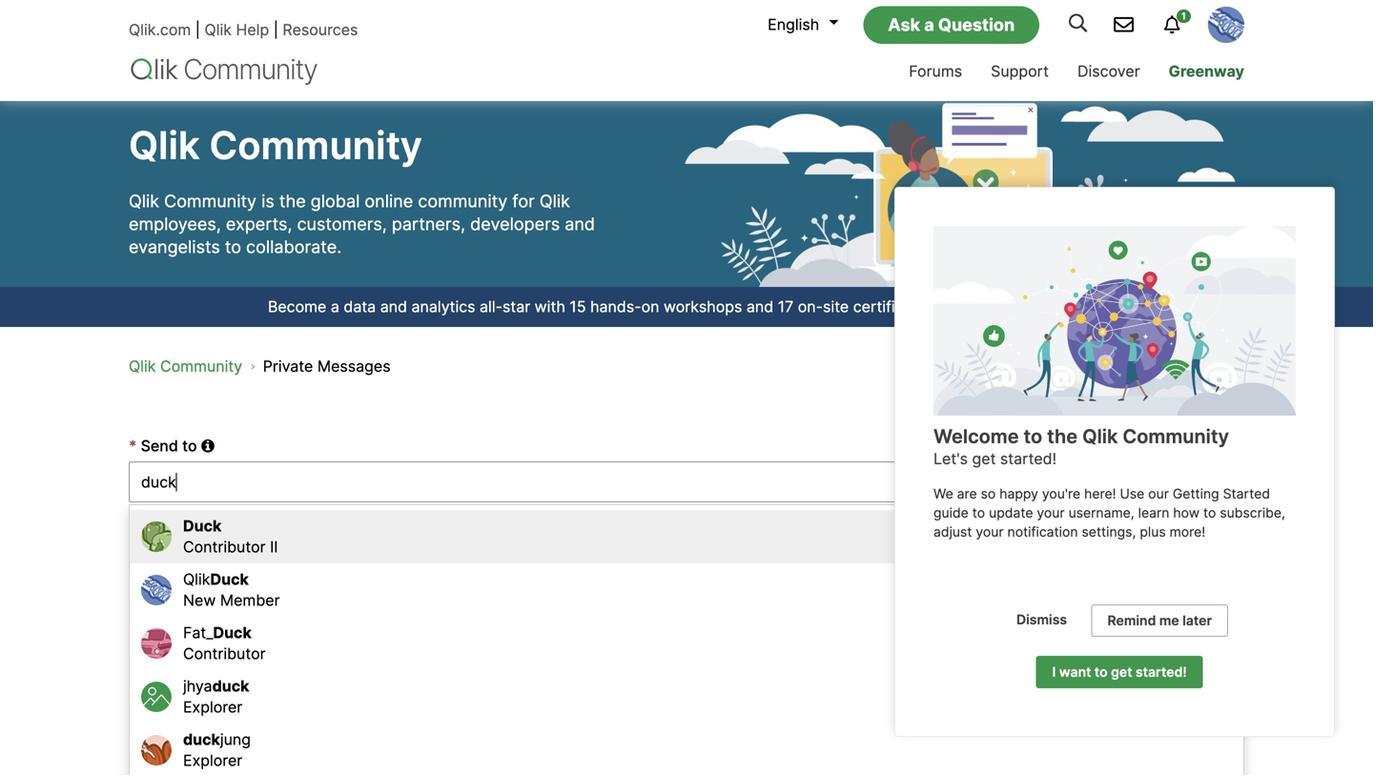 Task type: vqa. For each thing, say whether or not it's contained in the screenshot.
The "Sign"
no



Task type: locate. For each thing, give the bounding box(es) containing it.
qlik image
[[129, 57, 320, 86]]

let's
[[934, 450, 968, 468]]

started! down the remind me later button
[[1136, 664, 1187, 681]]

i want to get started! button
[[1036, 656, 1203, 689]]

options!
[[944, 298, 1002, 316]]

english
[[768, 15, 820, 34]]

bullet list image down body
[[222, 623, 237, 638]]

a left data at the top left of the page
[[331, 298, 339, 316]]

welcome to the qlik community let's get started!
[[934, 425, 1229, 468]]

qlik inside 'welcome to the qlik community let's get started!'
[[1083, 425, 1118, 448]]

2 vertical spatial duck
[[213, 624, 252, 642]]

your up notification
[[1037, 505, 1065, 521]]

message left subject
[[141, 518, 207, 536]]

explorer
[[183, 698, 242, 717], [183, 752, 242, 770]]

1 * from the top
[[129, 437, 137, 455]]

1 vertical spatial contributor
[[183, 645, 266, 663]]

1 vertical spatial duck
[[210, 570, 249, 589]]

community up employees,
[[164, 191, 257, 212]]

we
[[934, 486, 953, 502]]

learn
[[1138, 505, 1170, 521]]

0 horizontal spatial a
[[331, 298, 339, 316]]

get right the want
[[1111, 664, 1133, 681]]

username,
[[1069, 505, 1135, 521]]

become a data and analytics all-star with 15 hands-on workshops and 17 on-site certification options! learn more
[[268, 298, 1105, 316]]

qlik community up the is
[[129, 122, 422, 168]]

1 horizontal spatial get
[[1111, 664, 1133, 681]]

update
[[989, 505, 1033, 521]]

customers,
[[297, 214, 387, 235]]

site
[[823, 298, 849, 316]]

1 vertical spatial your
[[976, 524, 1004, 540]]

and left 17
[[747, 298, 774, 316]]

qlik.com | qlik help | resources
[[129, 21, 358, 39]]

experts,
[[226, 214, 292, 235]]

started! inside button
[[1136, 664, 1187, 681]]

1 qlik community from the top
[[129, 122, 422, 168]]

get
[[972, 450, 996, 468], [1111, 664, 1133, 681]]

duck inside 'fat_ duck contributor'
[[213, 624, 252, 642]]

0 vertical spatial your
[[1037, 505, 1065, 521]]

duck inside duck jung explorer
[[183, 731, 220, 749]]

developers
[[470, 214, 560, 235]]

1 vertical spatial duck
[[183, 731, 220, 749]]

explorer down "jhya"
[[183, 698, 242, 717]]

group
[[131, 615, 316, 649], [129, 659, 1245, 775]]

remind
[[1108, 613, 1156, 629]]

are
[[957, 486, 977, 502]]

0 vertical spatial explorer
[[183, 698, 242, 717]]

1 vertical spatial qlik community
[[129, 357, 242, 376]]

duck
[[183, 517, 222, 536], [210, 570, 249, 589], [213, 624, 252, 642]]

the
[[279, 191, 306, 212], [1047, 425, 1078, 448]]

and right data at the top left of the page
[[380, 298, 407, 316]]

to down "so"
[[973, 505, 985, 521]]

|
[[195, 21, 200, 39], [273, 21, 278, 39]]

get down the "welcome"
[[972, 450, 996, 468]]

duck inside duck contributor ii
[[183, 517, 222, 536]]

jhya
[[183, 677, 212, 696]]

2 qlik community from the top
[[129, 357, 242, 376]]

0 horizontal spatial |
[[195, 21, 200, 39]]

forums button
[[895, 45, 977, 101]]

community
[[209, 122, 422, 168], [164, 191, 257, 212], [160, 357, 242, 376], [1123, 425, 1229, 448]]

0 vertical spatial duck
[[183, 517, 222, 536]]

discover
[[1078, 62, 1140, 81]]

i
[[1052, 664, 1056, 681]]

and right developers
[[565, 214, 595, 235]]

community up users who have disabled private messages will be removed from the send list and not receive a message image
[[160, 357, 242, 376]]

question
[[938, 14, 1015, 35]]

the up 'you're'
[[1047, 425, 1078, 448]]

0 horizontal spatial bullet list image
[[222, 623, 237, 638]]

message
[[141, 518, 207, 536], [129, 596, 195, 615]]

* down * send to
[[129, 518, 137, 536]]

0 horizontal spatial and
[[380, 298, 407, 316]]

italic image
[[182, 623, 197, 638]]

0 vertical spatial started!
[[1000, 450, 1057, 468]]

certification
[[853, 298, 940, 316]]

list
[[129, 341, 1192, 392]]

bullet list image down member
[[252, 630, 259, 634]]

| right qlik.com link
[[195, 21, 200, 39]]

1 vertical spatial a
[[331, 298, 339, 316]]

0 horizontal spatial started!
[[1000, 450, 1057, 468]]

2 | from the left
[[273, 21, 278, 39]]

a right ask
[[924, 14, 934, 35]]

the right the is
[[279, 191, 306, 212]]

explorer inside duck jung explorer
[[183, 752, 242, 770]]

1 vertical spatial started!
[[1136, 664, 1187, 681]]

bullet list image
[[222, 623, 237, 638], [252, 630, 259, 634]]

community inside "qlik community is the global online community for qlik employees, experts, customers, partners, developers and evangelists to collaborate."
[[164, 191, 257, 212]]

preview link
[[1178, 599, 1245, 618]]

qlik community inside list
[[129, 357, 242, 376]]

qlik inside qlik duck new member
[[183, 570, 210, 589]]

you're
[[1042, 486, 1081, 502]]

1 vertical spatial group
[[129, 659, 1245, 775]]

support
[[991, 62, 1049, 81]]

duck for fat_
[[213, 624, 252, 642]]

0 vertical spatial message
[[141, 518, 207, 536]]

for
[[512, 191, 535, 212]]

to right the want
[[1095, 664, 1108, 681]]

0 vertical spatial the
[[279, 191, 306, 212]]

duck jung explorer
[[183, 731, 251, 770]]

1 horizontal spatial the
[[1047, 425, 1078, 448]]

qlik community
[[129, 122, 422, 168], [129, 357, 242, 376]]

None text field
[[129, 543, 1245, 581]]

duck up body
[[210, 570, 249, 589]]

0 horizontal spatial your
[[976, 524, 1004, 540]]

0 horizontal spatial get
[[972, 450, 996, 468]]

Enter a user name text field
[[141, 468, 962, 496]]

0 vertical spatial qlik community
[[129, 122, 422, 168]]

started! inside 'welcome to the qlik community let's get started!'
[[1000, 450, 1057, 468]]

qlik community up * send to
[[129, 357, 242, 376]]

english button
[[758, 9, 839, 41]]

| right help
[[273, 21, 278, 39]]

greenway
[[1169, 62, 1245, 81]]

qlikduck image
[[1208, 7, 1245, 43]]

duck down 'fat_ duck contributor'
[[212, 677, 249, 696]]

duck inside qlik duck new member
[[210, 570, 249, 589]]

qlik community link
[[129, 357, 242, 376]]

1 horizontal spatial a
[[924, 14, 934, 35]]

help
[[236, 21, 269, 39]]

we are so happy you're here! use our getting started guide to update your username, learn how to subscribe, adjust your notification settings, plus more!
[[934, 486, 1289, 540]]

duck inside jhya duck explorer
[[212, 677, 249, 696]]

contributor down subject
[[183, 538, 266, 557]]

1 contributor from the top
[[183, 538, 266, 557]]

to inside "qlik community is the global online community for qlik employees, experts, customers, partners, developers and evangelists to collaborate."
[[225, 237, 241, 258]]

qlik
[[205, 21, 232, 39], [129, 122, 200, 168], [129, 191, 159, 212], [540, 191, 570, 212], [129, 357, 156, 376], [1083, 425, 1118, 448], [183, 570, 210, 589]]

to right how
[[1204, 505, 1216, 521]]

0 vertical spatial *
[[129, 437, 137, 455]]

contributor down fat_ at the left bottom of the page
[[183, 645, 266, 663]]

to right the "welcome"
[[1024, 425, 1043, 448]]

1 vertical spatial message
[[129, 596, 195, 615]]

0 vertical spatial a
[[924, 14, 934, 35]]

1 vertical spatial the
[[1047, 425, 1078, 448]]

resources
[[283, 21, 358, 39]]

15
[[570, 298, 586, 316]]

qlik inside list
[[129, 357, 156, 376]]

1 vertical spatial explorer
[[183, 752, 242, 770]]

0 vertical spatial contributor
[[183, 538, 266, 557]]

to down 'experts,' at left top
[[225, 237, 241, 258]]

contributor inside duck contributor ii
[[183, 538, 266, 557]]

1 vertical spatial get
[[1111, 664, 1133, 681]]

duck down jhya duck explorer at bottom left
[[183, 731, 220, 749]]

users who have disabled private messages will be removed from the send list and not receive a message image
[[201, 439, 214, 454]]

jung
[[220, 731, 251, 749]]

0 vertical spatial get
[[972, 450, 996, 468]]

2 * from the top
[[129, 518, 137, 536]]

message up bold icon
[[129, 596, 195, 615]]

a
[[924, 14, 934, 35], [331, 298, 339, 316]]

menu bar
[[777, 45, 1259, 101]]

to left users who have disabled private messages will be removed from the send list and not receive a message image
[[182, 437, 197, 455]]

get inside 'welcome to the qlik community let's get started!'
[[972, 450, 996, 468]]

happy
[[1000, 486, 1039, 502]]

explorer inside jhya duck explorer
[[183, 698, 242, 717]]

1 horizontal spatial |
[[273, 21, 278, 39]]

duck down body
[[213, 624, 252, 642]]

the inside "qlik community is the global online community for qlik employees, experts, customers, partners, developers and evangelists to collaborate."
[[279, 191, 306, 212]]

1
[[1182, 10, 1186, 22]]

0 vertical spatial duck
[[212, 677, 249, 696]]

and
[[565, 214, 595, 235], [380, 298, 407, 316], [747, 298, 774, 316]]

support button
[[977, 45, 1063, 101]]

explorer down jung
[[183, 752, 242, 770]]

and inside "qlik community is the global online community for qlik employees, experts, customers, partners, developers and evangelists to collaborate."
[[565, 214, 595, 235]]

duck
[[212, 677, 249, 696], [183, 731, 220, 749]]

started! up happy
[[1000, 450, 1057, 468]]

data
[[344, 298, 376, 316]]

numbered list image
[[305, 630, 313, 634]]

1 horizontal spatial and
[[565, 214, 595, 235]]

community up global
[[209, 122, 422, 168]]

private messages
[[263, 357, 391, 376]]

* send to
[[129, 437, 197, 455]]

get inside button
[[1111, 664, 1133, 681]]

our
[[1149, 486, 1169, 502]]

* left 'send'
[[129, 437, 137, 455]]

0 horizontal spatial the
[[279, 191, 306, 212]]

1 horizontal spatial started!
[[1136, 664, 1187, 681]]

duck up qlik duck new member
[[183, 517, 222, 536]]

1 | from the left
[[195, 21, 200, 39]]

started!
[[1000, 450, 1057, 468], [1136, 664, 1187, 681]]

the inside 'welcome to the qlik community let's get started!'
[[1047, 425, 1078, 448]]

1 vertical spatial *
[[129, 518, 137, 536]]

preview
[[1178, 599, 1245, 618]]

community up our
[[1123, 425, 1229, 448]]

your down update on the bottom right
[[976, 524, 1004, 540]]

adjust
[[934, 524, 972, 540]]



Task type: describe. For each thing, give the bounding box(es) containing it.
online
[[365, 191, 413, 212]]

subject
[[211, 518, 266, 536]]

remind me later
[[1108, 613, 1212, 629]]

qlik help link
[[205, 21, 269, 39]]

is
[[261, 191, 274, 212]]

private
[[263, 357, 313, 376]]

fat_ duck contributor
[[183, 624, 266, 663]]

star
[[503, 298, 530, 316]]

collaborate.
[[246, 237, 342, 258]]

send
[[141, 437, 178, 455]]

ask a question
[[888, 14, 1015, 35]]

all-
[[480, 298, 503, 316]]

new
[[183, 591, 216, 610]]

qlik duck new member
[[183, 570, 280, 610]]

greenway link
[[1155, 45, 1259, 101]]

use
[[1120, 486, 1145, 502]]

to inside 'welcome to the qlik community let's get started!'
[[1024, 425, 1043, 448]]

later
[[1183, 613, 1212, 629]]

ii
[[270, 538, 278, 557]]

to inside button
[[1095, 664, 1108, 681]]

jhya duck explorer
[[183, 677, 249, 717]]

fat_
[[183, 624, 213, 642]]

dismiss
[[1017, 612, 1067, 628]]

* for send to
[[129, 437, 137, 455]]

more
[[1060, 298, 1105, 316]]

duck for qlik
[[210, 570, 249, 589]]

2 contributor from the top
[[183, 645, 266, 663]]

17
[[778, 298, 794, 316]]

community inside 'welcome to the qlik community let's get started!'
[[1123, 425, 1229, 448]]

resources link
[[283, 21, 358, 39]]

bold image
[[142, 623, 157, 638]]

analytics
[[412, 298, 475, 316]]

* for message subject
[[129, 518, 137, 536]]

become
[[268, 298, 327, 316]]

qlik.com
[[129, 21, 191, 39]]

plus
[[1140, 524, 1166, 540]]

1 horizontal spatial bullet list image
[[252, 630, 259, 634]]

want
[[1059, 664, 1092, 681]]

* message subject
[[129, 518, 266, 536]]

1 horizontal spatial your
[[1037, 505, 1065, 521]]

employees,
[[129, 214, 221, 235]]

member
[[220, 591, 280, 610]]

discover button
[[1063, 45, 1155, 101]]

on-
[[798, 298, 823, 316]]

ask
[[888, 14, 920, 35]]

messages
[[317, 357, 391, 376]]

getting
[[1173, 486, 1220, 502]]

ask a question link
[[863, 6, 1040, 44]]

on
[[641, 298, 660, 316]]

how
[[1173, 505, 1200, 521]]

menu bar containing forums
[[777, 45, 1259, 101]]

forums
[[909, 62, 962, 81]]

more!
[[1170, 524, 1206, 540]]

list containing qlik community
[[129, 341, 1192, 392]]

workshops
[[664, 298, 742, 316]]

a for become
[[331, 298, 339, 316]]

learn more link
[[1006, 298, 1105, 316]]

started
[[1223, 486, 1270, 502]]

a for ask
[[924, 14, 934, 35]]

learn
[[1006, 298, 1057, 316]]

0 vertical spatial group
[[131, 615, 316, 649]]

me
[[1160, 613, 1180, 629]]

dismiss button
[[1001, 605, 1083, 635]]

qlik.com link
[[129, 21, 191, 39]]

guide
[[934, 505, 969, 521]]

welcome
[[934, 425, 1019, 448]]

hands-
[[590, 298, 641, 316]]

duck contributor ii
[[183, 517, 278, 557]]

so
[[981, 486, 996, 502]]

here!
[[1084, 486, 1116, 502]]

body
[[199, 596, 236, 615]]

explorer for jhya
[[183, 698, 242, 717]]

remind me later button
[[1092, 605, 1228, 637]]

with
[[535, 298, 565, 316]]

subscribe,
[[1220, 505, 1286, 521]]

explorer for duck
[[183, 752, 242, 770]]

message body
[[129, 596, 236, 615]]

community
[[418, 191, 508, 212]]

settings,
[[1082, 524, 1136, 540]]

global
[[311, 191, 360, 212]]

notification
[[1008, 524, 1078, 540]]

qlik community is the global online community for qlik employees, experts, customers, partners, developers and evangelists to collaborate.
[[129, 191, 595, 258]]

welcome to the qlik community dialog
[[895, 187, 1335, 737]]

2 horizontal spatial and
[[747, 298, 774, 316]]



